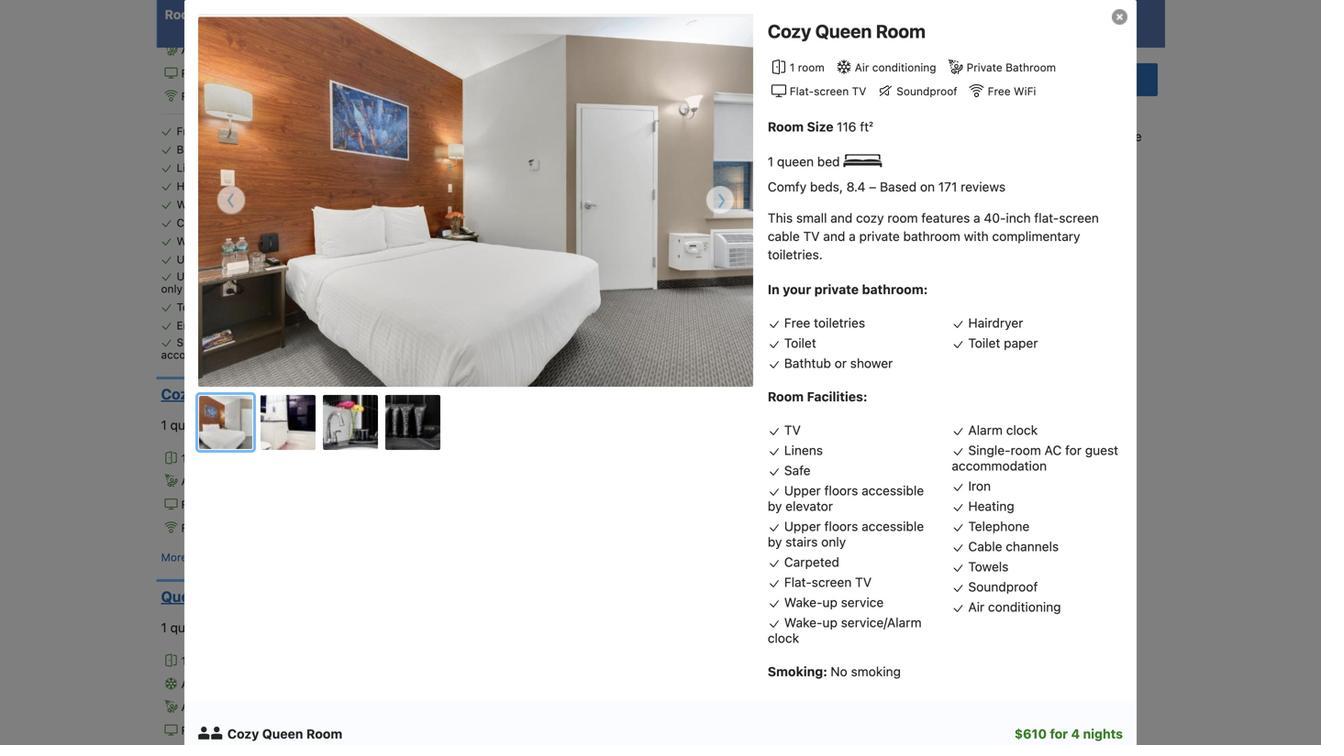 Task type: describe. For each thing, give the bounding box(es) containing it.
entire unit wheelchair accessible
[[177, 319, 345, 332]]

0 vertical spatial paper
[[208, 301, 237, 314]]

1 horizontal spatial ​
[[871, 390, 871, 405]]

2 night, from the top
[[593, 695, 619, 706]]

by inside upper floors accessible by elevator
[[768, 499, 782, 514]]

shower inside dialog dialog
[[850, 356, 893, 371]]

free toiletries for safe
[[177, 125, 247, 138]]

10% genius discount
[[692, 477, 808, 490]]

0 horizontal spatial wake-up service/alarm clock
[[177, 198, 326, 211]]

before march 1, 2024
[[692, 615, 870, 645]]

our for only 6 rooms left on our site
[[800, 518, 817, 531]]

service/alarm inside wake-up service/alarm clock
[[841, 616, 922, 631]]

1 february from the top
[[781, 3, 828, 16]]

nothing for cozy queen room
[[713, 453, 753, 466]]

2 $0.10 from the top
[[744, 590, 773, 603]]

service inside dialog dialog
[[841, 596, 884, 611]]

10%
[[692, 477, 716, 490]]

entire
[[177, 319, 206, 332]]

1 vertical spatial cozy queen room
[[161, 386, 291, 403]]

features
[[922, 211, 970, 226]]

wake-up service/alarm clock inside dialog dialog
[[768, 616, 922, 647]]

queen for cozy queen room
[[170, 418, 207, 433]]

1 resort from the top
[[544, 61, 573, 72]]

nothing for queen room
[[713, 656, 753, 669]]

0 horizontal spatial bathtub or shower
[[177, 143, 271, 156]]

price
[[531, 7, 563, 22]]

paper inside dialog dialog
[[1004, 336, 1038, 351]]

1 14.75 % tax, us$ 3.50 city tax per night, us$ 33.27 resort fee per night from the top
[[516, 24, 646, 72]]

room facilities: ​
[[768, 390, 871, 405]]

cozy
[[856, 211, 884, 226]]

flat-
[[1034, 211, 1059, 226]]

queen for queen room
[[170, 621, 207, 636]]

hairdryer
[[968, 316, 1023, 331]]

bed inside dialog dialog
[[817, 154, 840, 169]]

queen inside dialog dialog
[[777, 154, 814, 169]]

queen room
[[161, 589, 251, 606]]

small
[[796, 211, 827, 226]]

comfy
[[768, 180, 807, 195]]

of
[[439, 7, 452, 22]]

only for only 1 room left on our site
[[692, 27, 715, 40]]

smoking:
[[768, 665, 828, 680]]

0 horizontal spatial or
[[220, 143, 231, 156]]

free wifi up more
[[181, 522, 230, 535]]

2 night from the top
[[611, 714, 633, 725]]

channels inside dialog dialog
[[1006, 540, 1059, 555]]

room size 116 ft²
[[768, 119, 873, 135]]

0 vertical spatial single-room ac for guest accommodation
[[161, 336, 307, 361]]

171
[[939, 180, 957, 195]]

complimentary
[[992, 229, 1080, 244]]

nights for price for 4 nights
[[599, 7, 639, 22]]

inch
[[1006, 211, 1031, 226]]

0 horizontal spatial cable
[[246, 217, 276, 230]]

2 city from the top
[[538, 695, 556, 706]]

2 vertical spatial cozy queen room
[[227, 727, 342, 742]]

0 vertical spatial elevator
[[317, 253, 358, 266]]

wifi down type
[[207, 90, 230, 103]]

bathtub or shower inside dialog dialog
[[784, 356, 893, 371]]

1 % from the top
[[592, 24, 601, 35]]

confirmation is immediate
[[987, 129, 1142, 144]]

1 pay nothing until february 27, 2024 from the top
[[692, 3, 876, 16]]

charges
[[811, 494, 852, 507]]

rooms
[[913, 25, 957, 40]]

1 vertical spatial cozy
[[161, 386, 197, 403]]

up inside wake-up service/alarm clock
[[823, 616, 838, 631]]

0 vertical spatial photo of cozy queen room #1 image
[[198, 17, 753, 387]]

40-
[[984, 211, 1006, 226]]

$610
[[1015, 727, 1047, 742]]

bathroom
[[1006, 61, 1056, 74]]

until for cozy queen room
[[756, 453, 778, 466]]

your choices
[[672, 7, 755, 22]]

number of guests
[[385, 7, 498, 22]]

heating inside dialog dialog
[[968, 499, 1015, 514]]

excluded:
[[516, 24, 563, 35]]

room type
[[165, 7, 235, 22]]

smoking: ​ no smoking
[[768, 665, 901, 680]]

• for only 1 room left on our site
[[674, 27, 680, 40]]

0 vertical spatial ac
[[243, 336, 258, 349]]

0 vertical spatial carpeted
[[177, 217, 225, 230]]

type
[[204, 7, 235, 22]]

the
[[866, 477, 883, 490]]

1 (optional) from the top
[[776, 387, 826, 400]]

6
[[719, 518, 726, 531]]

1 vertical spatial private
[[814, 282, 859, 297]]

116
[[837, 119, 857, 135]]

this small and cozy room features a 40-inch flat-screen cable tv and a private bathroom with complimentary toiletries.
[[768, 211, 1099, 263]]

toiletries.
[[768, 247, 823, 263]]

free cancellation
[[692, 615, 786, 628]]

0 horizontal spatial single-
[[177, 336, 213, 349]]

or inside dialog dialog
[[835, 356, 847, 371]]

0 vertical spatial towels
[[293, 143, 328, 156]]

discount
[[760, 477, 808, 490]]

3 attached from the top
[[181, 702, 228, 714]]

guest inside dialog dialog
[[1085, 443, 1119, 459]]

–
[[869, 180, 876, 195]]

choices
[[704, 7, 755, 22]]

on for only 6 rooms left on our site
[[784, 518, 797, 531]]

0 horizontal spatial alarm clock
[[284, 235, 345, 248]]

your
[[783, 282, 811, 297]]

cozy queen room link
[[161, 385, 366, 404]]

photo of cozy queen room #4 image
[[385, 395, 440, 451]]

0 vertical spatial guest
[[278, 336, 307, 349]]

our for only 1 room left on our site
[[793, 27, 810, 40]]

carpeted inside dialog dialog
[[784, 555, 839, 570]]

left for room
[[756, 27, 774, 40]]

1 fee from the top
[[576, 61, 590, 72]]

bathtub inside dialog dialog
[[784, 356, 831, 371]]

0 horizontal spatial ​
[[831, 665, 831, 680]]

applied
[[812, 477, 850, 490]]

price for 4 nights
[[531, 7, 639, 22]]

0 vertical spatial service
[[226, 235, 263, 248]]

in
[[768, 282, 780, 297]]

4 for price
[[588, 7, 596, 22]]

reviews
[[961, 180, 1006, 195]]

free wifi inside dialog dialog
[[988, 85, 1036, 98]]

genius
[[719, 477, 757, 490]]

left for rooms
[[764, 518, 781, 531]]

with
[[964, 229, 989, 244]]

3 attached bathroom from the top
[[181, 702, 281, 714]]

wheelchair
[[232, 319, 288, 332]]

0 horizontal spatial cable channels
[[246, 217, 325, 230]]

march
[[826, 615, 859, 628]]

2 33.27 from the top
[[516, 714, 541, 725]]

2 tax from the top
[[559, 695, 573, 706]]

bed for cozy queen room
[[211, 418, 233, 433]]

1 night, from the top
[[593, 42, 619, 53]]

until for queen room
[[756, 656, 778, 669]]

1 27, from the top
[[831, 3, 846, 16]]

wake-up service inside dialog dialog
[[784, 596, 884, 611]]

ft²
[[860, 119, 873, 135]]

0 vertical spatial upper floors accessible by stairs only
[[161, 270, 345, 295]]

2 14.75 % tax, us$ 3.50 city tax per night, us$ 33.27 resort fee per night from the top
[[516, 677, 646, 725]]

0 vertical spatial shower
[[234, 143, 271, 156]]

0 vertical spatial service/alarm
[[226, 198, 296, 211]]

february for cozy queen room
[[781, 453, 828, 466]]

$846
[[511, 388, 539, 401]]

facilities:
[[807, 390, 868, 405]]

private bathroom
[[967, 61, 1056, 74]]

wifi up queen room
[[207, 522, 230, 535]]

0 vertical spatial channels
[[279, 217, 325, 230]]

0 vertical spatial cozy queen room
[[768, 20, 926, 42]]

pay for queen room
[[692, 656, 710, 669]]

1 vertical spatial a
[[849, 229, 856, 244]]

2024 left select
[[849, 3, 876, 16]]

toiletries for toilet
[[814, 316, 865, 331]]

more
[[161, 551, 187, 564]]

screen inside this small and cozy room features a 40-inch flat-screen cable tv and a private bathroom with complimentary toiletries.
[[1059, 211, 1099, 226]]

only for only 6 rooms left on our site
[[692, 518, 715, 531]]

single-room ac for guest accommodation inside dialog dialog
[[952, 443, 1119, 474]]

1 tax, from the top
[[604, 24, 625, 35]]

i'll reserve
[[1033, 72, 1096, 87]]

cable inside dialog dialog
[[968, 540, 1002, 555]]

immediate
[[1080, 129, 1142, 144]]

$610 for 4 nights
[[1015, 727, 1123, 742]]

0 vertical spatial wake-up service
[[177, 235, 263, 248]]

0 horizontal spatial toilet paper
[[177, 301, 237, 314]]

8.4
[[847, 180, 866, 195]]

private
[[967, 61, 1003, 74]]

your
[[672, 7, 701, 22]]

• for pay nothing until february 27, 2024
[[674, 4, 680, 17]]

confirmation
[[987, 129, 1064, 144]]

only 1 room left on our site
[[692, 27, 832, 40]]

2 fee from the top
[[576, 714, 590, 725]]

0 horizontal spatial upper floors accessible by elevator
[[177, 253, 358, 266]]

this
[[768, 211, 793, 226]]

rooms
[[729, 518, 761, 531]]

in your private bathroom:
[[768, 282, 928, 297]]

0 vertical spatial stairs
[[317, 270, 345, 283]]

0 vertical spatial heating
[[177, 180, 217, 193]]

more link
[[161, 549, 187, 567]]

1 vertical spatial and
[[823, 229, 845, 244]]

i'll reserve button
[[972, 63, 1158, 96]]

1 night from the top
[[611, 61, 633, 72]]

1 queen bed for cozy queen room
[[161, 418, 237, 433]]

1 horizontal spatial a
[[974, 211, 981, 226]]



Task type: vqa. For each thing, say whether or not it's contained in the screenshot.
6
yes



Task type: locate. For each thing, give the bounding box(es) containing it.
upper floors accessible by stairs only
[[161, 270, 345, 295], [768, 520, 924, 550]]

(optional) up discount
[[776, 387, 826, 400]]

single-room ac for guest accommodation down unit
[[161, 336, 307, 361]]

telephone
[[267, 162, 321, 174], [968, 520, 1030, 535]]

wake-up service up march
[[784, 596, 884, 611]]

nights right $610
[[1083, 727, 1123, 742]]

and left cozy
[[831, 211, 853, 226]]

pay nothing until february 27, 2024 for queen room
[[692, 656, 876, 669]]

1 vertical spatial photo of cozy queen room #1 image
[[199, 396, 254, 451]]

only left 6
[[692, 518, 715, 531]]

comfy beds, 8.4 –                       based on  171 reviews
[[768, 180, 1006, 195]]

cozy
[[768, 20, 811, 42], [161, 386, 197, 403], [227, 727, 259, 742]]

stairs up entire unit wheelchair accessible
[[317, 270, 345, 283]]

before
[[721, 494, 755, 507], [790, 615, 823, 628]]

service
[[226, 235, 263, 248], [841, 596, 884, 611]]

1 vertical spatial service/alarm
[[841, 616, 922, 631]]

cable
[[768, 229, 800, 244]]

1 vertical spatial wake-up service/alarm clock
[[768, 616, 922, 647]]

1 vertical spatial %
[[592, 677, 601, 688]]

2 27, from the top
[[831, 453, 846, 466]]

single- up the iron
[[968, 443, 1011, 459]]

single-room ac for guest accommodation up the iron
[[952, 443, 1119, 474]]

1 vertical spatial alarm
[[968, 423, 1003, 438]]

queen
[[815, 20, 872, 42], [200, 386, 246, 403], [161, 589, 207, 606], [262, 727, 303, 742]]

1 room inside dialog dialog
[[790, 61, 825, 74]]

paper down hairdryer
[[1004, 336, 1038, 351]]

1 vertical spatial safe
[[784, 464, 811, 479]]

a down 8.4 at the top right of the page
[[849, 229, 856, 244]]

1 queen bed down queen room
[[161, 621, 237, 636]]

1 horizontal spatial guest
[[1085, 443, 1119, 459]]

2 breakfast from the top
[[692, 590, 741, 603]]

guest
[[278, 336, 307, 349], [1085, 443, 1119, 459]]

0 vertical spatial 1 queen bed
[[768, 154, 844, 169]]

1 attached bathroom from the top
[[181, 43, 281, 56]]

our
[[793, 27, 810, 40], [800, 518, 817, 531]]

1 vertical spatial $0.10
[[744, 590, 773, 603]]

1 vertical spatial single-
[[968, 443, 1011, 459]]

and down discount
[[788, 494, 808, 507]]

2 attached from the top
[[181, 475, 228, 488]]

0 vertical spatial site
[[813, 27, 832, 40]]

february up discount
[[781, 453, 828, 466]]

0 vertical spatial resort
[[544, 61, 573, 72]]

queen room link
[[161, 588, 366, 606]]

up
[[210, 198, 223, 211], [210, 235, 223, 248], [823, 596, 838, 611], [823, 616, 838, 631]]

1 vertical spatial only
[[821, 535, 846, 550]]

1 • from the top
[[674, 4, 680, 17]]

occupancy image
[[394, 388, 406, 400], [198, 728, 211, 741], [211, 728, 224, 741]]

$0.10 left facilities:
[[744, 387, 773, 400]]

iron
[[968, 479, 991, 494]]

1 horizontal spatial service
[[841, 596, 884, 611]]

towels inside dialog dialog
[[968, 560, 1009, 575]]

only 6 rooms left on our site
[[692, 518, 839, 531]]

0 vertical spatial bed
[[817, 154, 840, 169]]

1 vertical spatial tax,
[[604, 677, 625, 688]]

• left choices
[[674, 4, 680, 17]]

2 14.75 from the top
[[565, 677, 589, 688]]

queen down queen room
[[170, 621, 207, 636]]

1 vertical spatial bathtub or shower
[[784, 356, 893, 371]]

nights
[[599, 7, 639, 22], [1083, 727, 1123, 742]]

2 attached bathroom from the top
[[181, 475, 281, 488]]

1 queen bed inside dialog dialog
[[768, 154, 844, 169]]

1
[[181, 20, 186, 33], [719, 27, 724, 40], [790, 61, 795, 74], [768, 154, 774, 169], [161, 418, 167, 433], [181, 452, 186, 465], [161, 621, 167, 636], [181, 655, 186, 668]]

on for only 1 room left on our site
[[777, 27, 790, 40]]

private
[[859, 229, 900, 244], [814, 282, 859, 297]]

1 33.27 from the top
[[516, 61, 541, 72]]

1 horizontal spatial channels
[[1006, 540, 1059, 555]]

on
[[777, 27, 790, 40], [920, 180, 935, 195], [784, 518, 797, 531]]

0 horizontal spatial linens
[[177, 162, 210, 174]]

private inside this small and cozy room features a 40-inch flat-screen cable tv and a private bathroom with complimentary toiletries.
[[859, 229, 900, 244]]

per
[[576, 42, 591, 53], [593, 61, 608, 72], [576, 695, 591, 706], [593, 714, 608, 725]]

1 vertical spatial night
[[611, 714, 633, 725]]

0 vertical spatial wake-up service/alarm clock
[[177, 198, 326, 211]]

0 vertical spatial attached
[[181, 43, 228, 56]]

27, left the smoking
[[831, 656, 846, 669]]

1 queen bed down cozy queen room link
[[161, 418, 237, 433]]

before left march
[[790, 615, 823, 628]]

1 vertical spatial 4
[[1071, 727, 1080, 742]]

service up 1,
[[841, 596, 884, 611]]

0 vertical spatial before
[[721, 494, 755, 507]]

0 horizontal spatial telephone
[[267, 162, 321, 174]]

bathroom
[[231, 43, 281, 56], [903, 229, 961, 244], [231, 475, 281, 488], [231, 702, 281, 714]]

1 vertical spatial nights
[[1083, 727, 1123, 742]]

free wifi down room type
[[181, 90, 230, 103]]

size
[[807, 119, 834, 135]]

a
[[974, 211, 981, 226], [849, 229, 856, 244]]

number
[[385, 7, 436, 22]]

free toiletries
[[177, 125, 247, 138], [784, 316, 865, 331]]

pay nothing until february 27, 2024 for cozy queen room
[[692, 453, 876, 466]]

1 vertical spatial upper floors accessible by elevator
[[768, 484, 924, 514]]

2 pay nothing until february 27, 2024 from the top
[[692, 453, 876, 466]]

4 for $610
[[1071, 727, 1080, 742]]

upper floors accessible by stairs only down charges
[[768, 520, 924, 550]]

1 horizontal spatial 4
[[1071, 727, 1080, 742]]

2 resort from the top
[[544, 714, 573, 725]]

pay nothing until february 27, 2024 up only 1 room left on our site
[[692, 3, 876, 16]]

3 27, from the top
[[831, 656, 846, 669]]

fee
[[576, 61, 590, 72], [576, 714, 590, 725]]

27, up applied
[[831, 453, 846, 466]]

0 vertical spatial nothing
[[713, 3, 753, 16]]

27, up only 1 room left on our site
[[831, 3, 846, 16]]

2 only from the top
[[692, 518, 715, 531]]

linens
[[177, 162, 210, 174], [784, 443, 823, 459]]

before down 'genius'
[[721, 494, 755, 507]]

accommodation down entire
[[161, 349, 243, 361]]

single- inside dialog dialog
[[968, 443, 1011, 459]]

tax
[[559, 42, 573, 53], [559, 695, 573, 706]]

tv inside this small and cozy room features a 40-inch flat-screen cable tv and a private bathroom with complimentary toiletries.
[[803, 229, 820, 244]]

0 vertical spatial pay
[[692, 3, 710, 16]]

telephone inside dialog dialog
[[968, 520, 1030, 535]]

0 vertical spatial safe
[[269, 125, 292, 138]]

2 until from the top
[[756, 453, 778, 466]]

to
[[853, 477, 863, 490]]

toiletries for safe
[[202, 125, 247, 138]]

free toiletries inside dialog dialog
[[784, 316, 865, 331]]

(optional) up before march 1, 2024
[[776, 590, 826, 603]]

upper floors accessible by stairs only inside dialog dialog
[[768, 520, 924, 550]]

•
[[674, 4, 680, 17], [674, 27, 680, 40]]

bed up beds,
[[817, 154, 840, 169]]

before inside 'applied to the price before taxes and charges'
[[721, 494, 755, 507]]

safe inside dialog dialog
[[784, 464, 811, 479]]

toilet paper up unit
[[177, 301, 237, 314]]

no
[[831, 665, 848, 680]]

1 3.50 from the top
[[516, 42, 536, 53]]

pay nothing until february 27, 2024 down before march 1, 2024
[[692, 656, 876, 669]]

accommodation up the iron
[[952, 459, 1047, 474]]

0 vertical spatial cozy
[[768, 20, 811, 42]]

toilet paper inside dialog dialog
[[968, 336, 1038, 351]]

nothing up 'genius'
[[713, 453, 753, 466]]

0 vertical spatial breakfast
[[692, 387, 741, 400]]

pay for cozy queen room
[[692, 453, 710, 466]]

2 (optional) from the top
[[776, 590, 826, 603]]

1 horizontal spatial heating
[[968, 499, 1015, 514]]

0 vertical spatial alarm clock
[[284, 235, 345, 248]]

service up wheelchair
[[226, 235, 263, 248]]

smoking
[[851, 665, 901, 680]]

bed for queen room
[[211, 621, 233, 636]]

until up 10% genius discount
[[756, 453, 778, 466]]

3 pay from the top
[[692, 656, 710, 669]]

pay nothing until february 27, 2024 up discount
[[692, 453, 876, 466]]

screen
[[205, 67, 240, 80], [814, 85, 849, 98], [1059, 211, 1099, 226], [205, 499, 240, 512], [812, 575, 852, 591], [205, 725, 240, 738]]

27, for cozy queen room
[[831, 453, 846, 466]]

2 vertical spatial queen
[[170, 621, 207, 636]]

photo of cozy queen room #3 image
[[323, 395, 378, 451]]

27,
[[831, 3, 846, 16], [831, 453, 846, 466], [831, 656, 846, 669]]

2 vertical spatial until
[[756, 656, 778, 669]]

nothing
[[713, 3, 753, 16], [713, 453, 753, 466], [713, 656, 753, 669]]

1 horizontal spatial towels
[[968, 560, 1009, 575]]

1 queen bed for queen room
[[161, 621, 237, 636]]

or
[[220, 143, 231, 156], [835, 356, 847, 371]]

3 nothing from the top
[[713, 656, 753, 669]]

taxes
[[758, 494, 785, 507]]

february for queen room
[[781, 656, 828, 669]]

only inside dialog dialog
[[821, 535, 846, 550]]

stairs down only 6 rooms left on our site
[[786, 535, 818, 550]]

2 % from the top
[[592, 677, 601, 688]]

cancellation
[[719, 615, 786, 628]]

1 horizontal spatial linens
[[784, 443, 823, 459]]

upper floors accessible by stairs only up wheelchair
[[161, 270, 345, 295]]

1 vertical spatial linens
[[784, 443, 823, 459]]

until up only 1 room left on our site
[[756, 3, 778, 16]]

stairs inside dialog dialog
[[786, 535, 818, 550]]

nights left your
[[599, 7, 639, 22]]

0 vertical spatial and
[[831, 211, 853, 226]]

select rooms
[[913, 7, 957, 40]]

0 horizontal spatial bathtub
[[177, 143, 217, 156]]

paper up unit
[[208, 301, 237, 314]]

bathroom inside this small and cozy room features a 40-inch flat-screen cable tv and a private bathroom with complimentary toiletries.
[[903, 229, 961, 244]]

private right your
[[814, 282, 859, 297]]

beds,
[[810, 180, 843, 195]]

a left 40-
[[974, 211, 981, 226]]

1 breakfast from the top
[[692, 387, 741, 400]]

0 vertical spatial night,
[[593, 42, 619, 53]]

1 horizontal spatial accommodation
[[952, 459, 1047, 474]]

2024 right no
[[849, 656, 876, 669]]

on inside dialog dialog
[[920, 180, 935, 195]]

wifi
[[1014, 85, 1036, 98], [207, 90, 230, 103], [207, 522, 230, 535]]

breakfast up free cancellation
[[692, 590, 741, 603]]

1 vertical spatial on
[[920, 180, 935, 195]]

1 $0.10 from the top
[[744, 387, 773, 400]]

1 horizontal spatial telephone
[[968, 520, 1030, 535]]

2 vertical spatial february
[[781, 656, 828, 669]]

only down charges
[[821, 535, 846, 550]]

and down small on the right of page
[[823, 229, 845, 244]]

2 3.50 from the top
[[516, 695, 536, 706]]

1,
[[862, 615, 870, 628]]

0 vertical spatial on
[[777, 27, 790, 40]]

is
[[1067, 129, 1077, 144]]

price
[[692, 494, 718, 507]]

free wifi down private bathroom
[[988, 85, 1036, 98]]

queen
[[777, 154, 814, 169], [170, 418, 207, 433], [170, 621, 207, 636]]

1 tax from the top
[[559, 42, 573, 53]]

1 queen bed up comfy
[[768, 154, 844, 169]]

bed
[[817, 154, 840, 169], [211, 418, 233, 433], [211, 621, 233, 636]]

1 vertical spatial city
[[538, 695, 556, 706]]

1 horizontal spatial cozy
[[227, 727, 259, 742]]

4 right $610
[[1071, 727, 1080, 742]]

accessible
[[244, 253, 298, 266], [244, 270, 298, 283], [291, 319, 345, 332], [862, 484, 924, 499], [862, 520, 924, 535]]

wake-up service/alarm clock
[[177, 198, 326, 211], [768, 616, 922, 647]]

1 vertical spatial 3.50
[[516, 695, 536, 706]]

1 city from the top
[[538, 42, 556, 53]]

accessible inside upper floors accessible by elevator
[[862, 484, 924, 499]]

1 until from the top
[[756, 3, 778, 16]]

1 pay from the top
[[692, 3, 710, 16]]

cable channels inside dialog dialog
[[968, 540, 1059, 555]]

1 vertical spatial single-room ac for guest accommodation
[[952, 443, 1119, 474]]

1 vertical spatial service
[[841, 596, 884, 611]]

queen down cozy queen room link
[[170, 418, 207, 433]]

queen up comfy
[[777, 154, 814, 169]]

alarm clock inside dialog dialog
[[968, 423, 1038, 438]]

1 14.75 from the top
[[565, 24, 589, 35]]

0 horizontal spatial upper floors accessible by stairs only
[[161, 270, 345, 295]]

paper
[[208, 301, 237, 314], [1004, 336, 1038, 351]]

0 horizontal spatial only
[[161, 283, 183, 295]]

based
[[880, 180, 917, 195]]

$0.10 up cancellation on the right bottom of page
[[744, 590, 773, 603]]

breakfast
[[692, 387, 741, 400], [692, 590, 741, 603]]

site for only 1 room left on our site
[[813, 27, 832, 40]]

1 vertical spatial 14.75
[[565, 677, 589, 688]]

linens inside dialog dialog
[[784, 443, 823, 459]]

1 vertical spatial cable channels
[[968, 540, 1059, 555]]

1 vertical spatial nothing
[[713, 453, 753, 466]]

​
[[871, 390, 871, 405], [831, 665, 831, 680]]

1 horizontal spatial bathtub
[[784, 356, 831, 371]]

breakfast $0.10 (optional)
[[692, 387, 826, 400], [692, 590, 826, 603]]

pay down free cancellation
[[692, 656, 710, 669]]

wake- inside wake-up service/alarm clock
[[784, 616, 823, 631]]

toiletries inside dialog dialog
[[814, 316, 865, 331]]

private down cozy
[[859, 229, 900, 244]]

accommodation
[[161, 349, 243, 361], [952, 459, 1047, 474]]

pay up 10%
[[692, 453, 710, 466]]

1 horizontal spatial single-room ac for guest accommodation
[[952, 443, 1119, 474]]

guests
[[455, 7, 498, 22]]

1 vertical spatial before
[[790, 615, 823, 628]]

1 horizontal spatial ac
[[1045, 443, 1062, 459]]

photo of cozy queen room #2 image
[[261, 395, 316, 451]]

february up only 1 room left on our site
[[781, 3, 828, 16]]

0 vertical spatial queen
[[777, 154, 814, 169]]

1 nothing from the top
[[713, 3, 753, 16]]

1 vertical spatial or
[[835, 356, 847, 371]]

0 vertical spatial accommodation
[[161, 349, 243, 361]]

1 vertical spatial queen
[[170, 418, 207, 433]]

1 vertical spatial 1 queen bed
[[161, 418, 237, 433]]

1 vertical spatial 14.75 % tax, us$ 3.50 city tax per night, us$ 33.27 resort fee per night
[[516, 677, 646, 725]]

photo of cozy queen room #1 image
[[198, 17, 753, 387], [199, 396, 254, 451]]

1 vertical spatial pay nothing until february 27, 2024
[[692, 453, 876, 466]]

nothing down free cancellation
[[713, 656, 753, 669]]

2 vertical spatial 1 queen bed
[[161, 621, 237, 636]]

27, for queen room
[[831, 656, 846, 669]]

toilet paper down hairdryer
[[968, 336, 1038, 351]]

​ right facilities:
[[871, 390, 871, 405]]

1 horizontal spatial toiletries
[[814, 316, 865, 331]]

breakfast $0.10 (optional) up cancellation on the right bottom of page
[[692, 590, 826, 603]]

ac inside dialog dialog
[[1045, 443, 1062, 459]]

breakfast up 10%
[[692, 387, 741, 400]]

0 vertical spatial attached bathroom
[[181, 43, 281, 56]]

​ right smoking:
[[831, 665, 831, 680]]

single- down entire
[[177, 336, 213, 349]]

1 breakfast $0.10 (optional) from the top
[[692, 387, 826, 400]]

bed down cozy queen room link
[[211, 418, 233, 433]]

1 attached from the top
[[181, 43, 228, 56]]

2 vertical spatial pay
[[692, 656, 710, 669]]

before inside before march 1, 2024
[[790, 615, 823, 628]]

room inside this small and cozy room features a 40-inch flat-screen cable tv and a private bathroom with complimentary toiletries.
[[888, 211, 918, 226]]

4 right price
[[588, 7, 596, 22]]

unit
[[210, 319, 229, 332]]

bathtub
[[177, 143, 217, 156], [784, 356, 831, 371]]

free toiletries for toilet
[[784, 316, 865, 331]]

flat-
[[181, 67, 205, 80], [790, 85, 814, 98], [181, 499, 205, 512], [784, 575, 812, 591], [181, 725, 205, 738]]

alarm inside dialog dialog
[[968, 423, 1003, 438]]

1 vertical spatial toilet paper
[[968, 336, 1038, 351]]

2 breakfast $0.10 (optional) from the top
[[692, 590, 826, 603]]

0 horizontal spatial toiletries
[[202, 125, 247, 138]]

occupancy image
[[382, 388, 394, 400]]

2 february from the top
[[781, 453, 828, 466]]

1 horizontal spatial toilet paper
[[968, 336, 1038, 351]]

0 vertical spatial only
[[692, 27, 715, 40]]

clock inside wake-up service/alarm clock
[[768, 631, 799, 647]]

2024 inside before march 1, 2024
[[692, 632, 719, 645]]

3 pay nothing until february 27, 2024 from the top
[[692, 656, 876, 669]]

february left no
[[781, 656, 828, 669]]

pay up only 1 room left on our site
[[692, 3, 710, 16]]

nothing up only 1 room left on our site
[[713, 3, 753, 16]]

only up entire
[[161, 283, 183, 295]]

wake-up service up unit
[[177, 235, 263, 248]]

2 vertical spatial pay nothing until february 27, 2024
[[692, 656, 876, 669]]

alarm clock
[[284, 235, 345, 248], [968, 423, 1038, 438]]

towels
[[293, 143, 328, 156], [968, 560, 1009, 575]]

stairs
[[317, 270, 345, 283], [786, 535, 818, 550]]

0 horizontal spatial carpeted
[[177, 217, 225, 230]]

3 february from the top
[[781, 656, 828, 669]]

site for only 6 rooms left on our site
[[821, 518, 839, 531]]

0 vertical spatial alarm
[[284, 235, 314, 248]]

2 nothing from the top
[[713, 453, 753, 466]]

1 only from the top
[[692, 27, 715, 40]]

service/alarm
[[226, 198, 296, 211], [841, 616, 922, 631]]

until down before march 1, 2024
[[756, 656, 778, 669]]

3 until from the top
[[756, 656, 778, 669]]

cable channels
[[246, 217, 325, 230], [968, 540, 1059, 555]]

1 horizontal spatial cable channels
[[968, 540, 1059, 555]]

wifi down bathroom
[[1014, 85, 1036, 98]]

0 vertical spatial single-
[[177, 336, 213, 349]]

$0.10
[[744, 387, 773, 400], [744, 590, 773, 603]]

toilet
[[313, 125, 341, 138], [177, 301, 205, 314], [784, 336, 816, 351], [968, 336, 1000, 351]]

0 horizontal spatial heating
[[177, 180, 217, 193]]

carpeted
[[177, 217, 225, 230], [784, 555, 839, 570]]

upper floors accessible by elevator inside dialog dialog
[[768, 484, 924, 514]]

tv
[[243, 67, 258, 80], [852, 85, 866, 98], [232, 162, 246, 174], [803, 229, 820, 244], [784, 423, 801, 438], [243, 499, 258, 512], [855, 575, 872, 591], [243, 725, 258, 738]]

2 • from the top
[[674, 27, 680, 40]]

0 vertical spatial cable channels
[[246, 217, 325, 230]]

bed down queen room
[[211, 621, 233, 636]]

cable
[[246, 217, 276, 230], [968, 540, 1002, 555]]

33.27
[[516, 61, 541, 72], [516, 714, 541, 725]]

and inside 'applied to the price before taxes and charges'
[[788, 494, 808, 507]]

4 inside dialog dialog
[[1071, 727, 1080, 742]]

only down your choices
[[692, 27, 715, 40]]

1 vertical spatial only
[[692, 518, 715, 531]]

2024 up to
[[849, 453, 876, 466]]

nights for $610 for 4 nights
[[1083, 727, 1123, 742]]

1 horizontal spatial only
[[821, 535, 846, 550]]

0 vertical spatial 33.27
[[516, 61, 541, 72]]

select
[[913, 7, 953, 22]]

breakfast $0.10 (optional) up 10% genius discount
[[692, 387, 826, 400]]

by
[[301, 253, 314, 266], [301, 270, 314, 283], [768, 499, 782, 514], [768, 535, 782, 550]]

0 vertical spatial private
[[859, 229, 900, 244]]

2024 down free cancellation
[[692, 632, 719, 645]]

wifi inside dialog dialog
[[1014, 85, 1036, 98]]

dialog dialog
[[184, 0, 1321, 746]]

clock
[[299, 198, 326, 211], [317, 235, 345, 248], [1006, 423, 1038, 438], [768, 631, 799, 647]]

only
[[692, 27, 715, 40], [692, 518, 715, 531]]

2 tax, from the top
[[604, 677, 625, 688]]

floors inside upper floors accessible by elevator
[[824, 484, 858, 499]]

bathroom:
[[862, 282, 928, 297]]

wake-
[[177, 198, 210, 211], [177, 235, 210, 248], [784, 596, 823, 611], [784, 616, 823, 631]]

1 vertical spatial until
[[756, 453, 778, 466]]

2 pay from the top
[[692, 453, 710, 466]]

wake-up service
[[177, 235, 263, 248], [784, 596, 884, 611]]

• down your
[[674, 27, 680, 40]]

nights inside dialog dialog
[[1083, 727, 1123, 742]]

elevator inside upper floors accessible by elevator
[[786, 499, 833, 514]]

1 vertical spatial bed
[[211, 418, 233, 433]]

accommodation inside dialog dialog
[[952, 459, 1047, 474]]

applied to the price before taxes and charges
[[692, 477, 883, 507]]

%
[[592, 24, 601, 35], [592, 677, 601, 688]]



